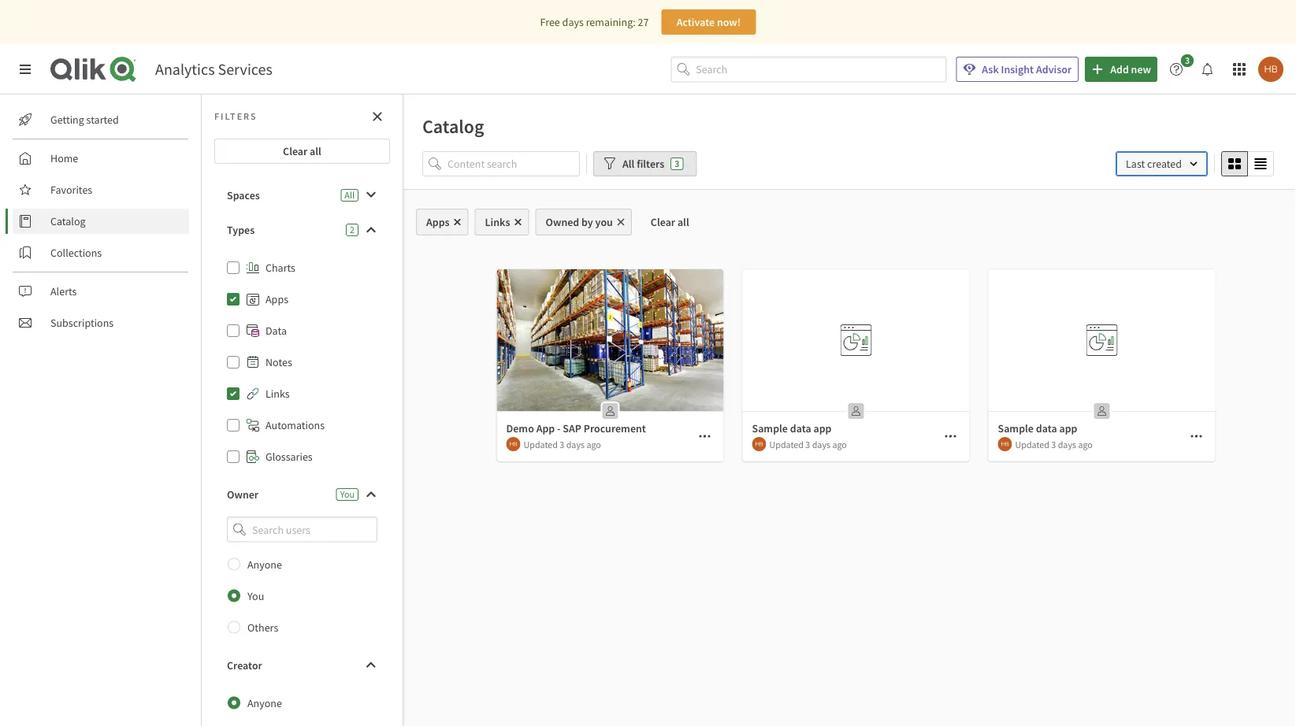 Task type: describe. For each thing, give the bounding box(es) containing it.
sample for howard brown image to the left
[[752, 422, 788, 436]]

collections
[[50, 246, 102, 260]]

clear all for the bottommost clear all button
[[651, 215, 689, 229]]

getting
[[50, 113, 84, 127]]

3 inside filters region
[[675, 158, 680, 170]]

navigation pane element
[[0, 101, 201, 342]]

you inside owner option group
[[247, 589, 264, 603]]

updated for howard brown element for the middle howard brown image's the personal element
[[1016, 438, 1050, 451]]

sample for the middle howard brown image
[[998, 422, 1034, 436]]

Search text field
[[696, 57, 947, 82]]

all for all filters
[[623, 157, 635, 171]]

procurement
[[584, 422, 646, 436]]

qlik sense app image
[[497, 270, 724, 411]]

clear for the bottommost clear all button
[[651, 215, 676, 229]]

1 horizontal spatial you
[[340, 489, 355, 501]]

more actions image for demo app - sap procurement
[[699, 430, 711, 443]]

add new
[[1111, 62, 1152, 76]]

others
[[247, 621, 278, 635]]

sap
[[563, 422, 582, 436]]

app for the middle howard brown image's the personal element
[[1060, 422, 1078, 436]]

analytics services element
[[155, 60, 273, 79]]

1 ago from the left
[[587, 438, 601, 451]]

last
[[1126, 157, 1145, 171]]

howard brown image
[[506, 437, 521, 452]]

data for the middle howard brown image
[[1036, 422, 1057, 436]]

alerts
[[50, 285, 77, 299]]

owner
[[227, 488, 259, 502]]

analytics
[[155, 60, 215, 79]]

insight
[[1001, 62, 1034, 76]]

updated for howard brown element related to the personal element associated with howard brown image to the left
[[770, 438, 804, 451]]

switch view group
[[1222, 151, 1275, 177]]

personal element for howard brown image to the left
[[844, 399, 869, 424]]

data
[[266, 324, 287, 338]]

free days remaining: 27
[[540, 15, 649, 29]]

3 for howard brown icon's the personal element
[[560, 438, 565, 451]]

demo app - sap procurement
[[506, 422, 646, 436]]

owner option group
[[214, 549, 390, 644]]

clear for leftmost clear all button
[[283, 144, 308, 158]]

1 vertical spatial clear all button
[[638, 209, 702, 236]]

filters
[[214, 110, 257, 123]]

collections link
[[13, 240, 189, 266]]

activate
[[677, 15, 715, 29]]

started
[[86, 113, 119, 127]]

add new button
[[1086, 57, 1158, 82]]

spaces
[[227, 188, 260, 203]]

automations
[[266, 419, 325, 433]]

updated for howard brown element related to howard brown icon's the personal element
[[524, 438, 558, 451]]

app for the personal element associated with howard brown image to the left
[[814, 422, 832, 436]]

howard brown element for the middle howard brown image's the personal element
[[998, 437, 1012, 452]]

catalog inside catalog 'link'
[[50, 214, 86, 229]]

all for the bottommost clear all button
[[678, 215, 689, 229]]

personal element for howard brown icon
[[598, 399, 623, 424]]

new
[[1132, 62, 1152, 76]]

sample data app for the middle howard brown image
[[998, 422, 1078, 436]]

3 ago from the left
[[1079, 438, 1093, 451]]

3 for the middle howard brown image's the personal element
[[1052, 438, 1056, 451]]

2 ago from the left
[[833, 438, 847, 451]]

close sidebar menu image
[[19, 63, 32, 76]]

ask insight advisor
[[982, 62, 1072, 76]]

3 inside dropdown button
[[1185, 54, 1190, 67]]

0 horizontal spatial apps
[[266, 292, 289, 307]]



Task type: vqa. For each thing, say whether or not it's contained in the screenshot.
the topmost Clear all
yes



Task type: locate. For each thing, give the bounding box(es) containing it.
2 sample data app from the left
[[998, 422, 1078, 436]]

1 horizontal spatial clear all
[[651, 215, 689, 229]]

app
[[536, 422, 555, 436]]

27
[[638, 15, 649, 29]]

anyone
[[247, 558, 282, 572], [247, 696, 282, 711]]

0 vertical spatial links
[[485, 215, 510, 229]]

howard brown element for the personal element associated with howard brown image to the left
[[752, 437, 767, 452]]

clear all button
[[214, 139, 390, 164], [638, 209, 702, 236]]

1 sample from the left
[[752, 422, 788, 436]]

favorites
[[50, 183, 92, 197]]

2 horizontal spatial updated
[[1016, 438, 1050, 451]]

2 horizontal spatial howard brown element
[[998, 437, 1012, 452]]

more actions image
[[1191, 430, 1203, 443]]

1 horizontal spatial sample data app
[[998, 422, 1078, 436]]

clear all for leftmost clear all button
[[283, 144, 322, 158]]

links
[[485, 215, 510, 229], [266, 387, 290, 401]]

you up search users text field
[[340, 489, 355, 501]]

0 vertical spatial anyone
[[247, 558, 282, 572]]

ago
[[587, 438, 601, 451], [833, 438, 847, 451], [1079, 438, 1093, 451]]

1 updated 3 days ago from the left
[[524, 438, 601, 451]]

0 vertical spatial catalog
[[422, 114, 484, 138]]

favorites link
[[13, 177, 189, 203]]

1 horizontal spatial ago
[[833, 438, 847, 451]]

1 updated from the left
[[524, 438, 558, 451]]

1 horizontal spatial all
[[678, 215, 689, 229]]

3 personal element from the left
[[1090, 399, 1115, 424]]

2 anyone from the top
[[247, 696, 282, 711]]

1 horizontal spatial personal element
[[844, 399, 869, 424]]

0 horizontal spatial clear all
[[283, 144, 322, 158]]

0 horizontal spatial ago
[[587, 438, 601, 451]]

filters
[[637, 157, 665, 171]]

2 horizontal spatial howard brown image
[[1259, 57, 1284, 82]]

all inside filters region
[[623, 157, 635, 171]]

advisor
[[1036, 62, 1072, 76]]

0 horizontal spatial more actions image
[[699, 430, 711, 443]]

more actions image
[[699, 430, 711, 443], [945, 430, 957, 443]]

Content search text field
[[448, 151, 580, 177]]

sample data app
[[752, 422, 832, 436], [998, 422, 1078, 436]]

filters region
[[404, 148, 1297, 189]]

you up others
[[247, 589, 264, 603]]

remaining:
[[586, 15, 636, 29]]

anyone down search users text field
[[247, 558, 282, 572]]

howard brown element
[[506, 437, 521, 452], [752, 437, 767, 452], [998, 437, 1012, 452]]

0 horizontal spatial howard brown image
[[752, 437, 767, 452]]

0 vertical spatial clear
[[283, 144, 308, 158]]

links inside button
[[485, 215, 510, 229]]

0 vertical spatial clear all button
[[214, 139, 390, 164]]

1 horizontal spatial more actions image
[[945, 430, 957, 443]]

3 updated from the left
[[1016, 438, 1050, 451]]

data for howard brown image to the left
[[790, 422, 812, 436]]

0 horizontal spatial sample
[[752, 422, 788, 436]]

apps inside button
[[426, 215, 450, 229]]

1 horizontal spatial catalog
[[422, 114, 484, 138]]

0 horizontal spatial clear all button
[[214, 139, 390, 164]]

2 app from the left
[[1060, 422, 1078, 436]]

owned
[[546, 215, 580, 229]]

updated 3 days ago
[[524, 438, 601, 451], [770, 438, 847, 451], [1016, 438, 1093, 451]]

1 vertical spatial all
[[678, 215, 689, 229]]

Last created field
[[1116, 151, 1208, 177]]

1 sample data app from the left
[[752, 422, 832, 436]]

you
[[340, 489, 355, 501], [247, 589, 264, 603]]

Search users text field
[[249, 517, 359, 543]]

0 horizontal spatial links
[[266, 387, 290, 401]]

links button
[[475, 209, 529, 236]]

creator button
[[214, 653, 390, 678]]

1 horizontal spatial app
[[1060, 422, 1078, 436]]

notes
[[266, 355, 292, 370]]

0 horizontal spatial all
[[345, 189, 355, 201]]

clear
[[283, 144, 308, 158], [651, 215, 676, 229]]

1 vertical spatial anyone
[[247, 696, 282, 711]]

1 vertical spatial all
[[345, 189, 355, 201]]

1 vertical spatial you
[[247, 589, 264, 603]]

howard brown element for howard brown icon's the personal element
[[506, 437, 521, 452]]

0 horizontal spatial updated
[[524, 438, 558, 451]]

0 horizontal spatial howard brown element
[[506, 437, 521, 452]]

anyone down "creator"
[[247, 696, 282, 711]]

1 howard brown element from the left
[[506, 437, 521, 452]]

apps up data
[[266, 292, 289, 307]]

-
[[557, 422, 561, 436]]

free
[[540, 15, 560, 29]]

types
[[227, 223, 255, 237]]

1 vertical spatial apps
[[266, 292, 289, 307]]

data
[[790, 422, 812, 436], [1036, 422, 1057, 436]]

0 vertical spatial apps
[[426, 215, 450, 229]]

1 anyone from the top
[[247, 558, 282, 572]]

catalog down "favorites"
[[50, 214, 86, 229]]

catalog link
[[13, 209, 189, 234]]

apps left links button
[[426, 215, 450, 229]]

3 howard brown element from the left
[[998, 437, 1012, 452]]

1 data from the left
[[790, 422, 812, 436]]

2
[[350, 224, 355, 236]]

1 vertical spatial clear all
[[651, 215, 689, 229]]

getting started link
[[13, 107, 189, 132]]

3 for the personal element associated with howard brown image to the left
[[806, 438, 811, 451]]

sample data app for howard brown image to the left
[[752, 422, 832, 436]]

2 horizontal spatial personal element
[[1090, 399, 1115, 424]]

analytics services
[[155, 60, 273, 79]]

demo
[[506, 422, 534, 436]]

apps button
[[416, 209, 469, 236]]

0 horizontal spatial you
[[247, 589, 264, 603]]

anyone inside owner option group
[[247, 558, 282, 572]]

created
[[1148, 157, 1182, 171]]

3 button
[[1164, 54, 1199, 82]]

all for leftmost clear all button
[[310, 144, 322, 158]]

ask insight advisor button
[[956, 57, 1079, 82]]

sample
[[752, 422, 788, 436], [998, 422, 1034, 436]]

owned by you button
[[536, 209, 632, 236]]

updated 3 days ago for the middle howard brown image's the personal element
[[1016, 438, 1093, 451]]

all filters
[[623, 157, 665, 171]]

2 sample from the left
[[998, 422, 1034, 436]]

owned by you
[[546, 215, 613, 229]]

1 horizontal spatial clear all button
[[638, 209, 702, 236]]

links right 'apps' button
[[485, 215, 510, 229]]

clear all button down filters
[[638, 209, 702, 236]]

all for all
[[345, 189, 355, 201]]

2 more actions image from the left
[[945, 430, 957, 443]]

1 vertical spatial links
[[266, 387, 290, 401]]

1 personal element from the left
[[598, 399, 623, 424]]

personal element
[[598, 399, 623, 424], [844, 399, 869, 424], [1090, 399, 1115, 424]]

0 horizontal spatial clear
[[283, 144, 308, 158]]

1 vertical spatial catalog
[[50, 214, 86, 229]]

add
[[1111, 62, 1129, 76]]

home
[[50, 151, 78, 166]]

1 horizontal spatial howard brown element
[[752, 437, 767, 452]]

2 personal element from the left
[[844, 399, 869, 424]]

2 updated from the left
[[770, 438, 804, 451]]

glossaries
[[266, 450, 313, 464]]

by
[[582, 215, 593, 229]]

catalog up the content search text field
[[422, 114, 484, 138]]

3
[[1185, 54, 1190, 67], [675, 158, 680, 170], [560, 438, 565, 451], [806, 438, 811, 451], [1052, 438, 1056, 451]]

home link
[[13, 146, 189, 171]]

updated
[[524, 438, 558, 451], [770, 438, 804, 451], [1016, 438, 1050, 451]]

3 updated 3 days ago from the left
[[1016, 438, 1093, 451]]

getting started
[[50, 113, 119, 127]]

all up 2
[[345, 189, 355, 201]]

1 horizontal spatial data
[[1036, 422, 1057, 436]]

subscriptions
[[50, 316, 114, 330]]

all left filters
[[623, 157, 635, 171]]

personal element for the middle howard brown image
[[1090, 399, 1115, 424]]

0 horizontal spatial catalog
[[50, 214, 86, 229]]

0 horizontal spatial sample data app
[[752, 422, 832, 436]]

2 updated 3 days ago from the left
[[770, 438, 847, 451]]

searchbar element
[[671, 57, 947, 82]]

subscriptions link
[[13, 311, 189, 336]]

all
[[310, 144, 322, 158], [678, 215, 689, 229]]

1 horizontal spatial howard brown image
[[998, 437, 1012, 452]]

1 horizontal spatial links
[[485, 215, 510, 229]]

2 howard brown element from the left
[[752, 437, 767, 452]]

creator
[[227, 659, 262, 673]]

2 data from the left
[[1036, 422, 1057, 436]]

0 vertical spatial all
[[623, 157, 635, 171]]

updated 3 days ago for howard brown icon's the personal element
[[524, 438, 601, 451]]

clear all button up spaces
[[214, 139, 390, 164]]

0 vertical spatial clear all
[[283, 144, 322, 158]]

1 vertical spatial clear
[[651, 215, 676, 229]]

more actions image for sample data app
[[945, 430, 957, 443]]

alerts link
[[13, 279, 189, 304]]

0 vertical spatial you
[[340, 489, 355, 501]]

catalog
[[422, 114, 484, 138], [50, 214, 86, 229]]

0 horizontal spatial data
[[790, 422, 812, 436]]

1 horizontal spatial updated 3 days ago
[[770, 438, 847, 451]]

None field
[[214, 517, 390, 543]]

charts
[[266, 261, 296, 275]]

1 app from the left
[[814, 422, 832, 436]]

0 horizontal spatial updated 3 days ago
[[524, 438, 601, 451]]

0 horizontal spatial personal element
[[598, 399, 623, 424]]

activate now! link
[[662, 9, 756, 35]]

days
[[562, 15, 584, 29], [566, 438, 585, 451], [812, 438, 831, 451], [1058, 438, 1077, 451]]

1 horizontal spatial clear
[[651, 215, 676, 229]]

0 vertical spatial all
[[310, 144, 322, 158]]

app
[[814, 422, 832, 436], [1060, 422, 1078, 436]]

2 horizontal spatial ago
[[1079, 438, 1093, 451]]

2 horizontal spatial updated 3 days ago
[[1016, 438, 1093, 451]]

clear all
[[283, 144, 322, 158], [651, 215, 689, 229]]

1 more actions image from the left
[[699, 430, 711, 443]]

howard brown image
[[1259, 57, 1284, 82], [752, 437, 767, 452], [998, 437, 1012, 452]]

last created
[[1126, 157, 1182, 171]]

1 horizontal spatial all
[[623, 157, 635, 171]]

you
[[596, 215, 613, 229]]

1 horizontal spatial apps
[[426, 215, 450, 229]]

all
[[623, 157, 635, 171], [345, 189, 355, 201]]

updated 3 days ago for the personal element associated with howard brown image to the left
[[770, 438, 847, 451]]

now!
[[717, 15, 741, 29]]

activate now!
[[677, 15, 741, 29]]

1 horizontal spatial sample
[[998, 422, 1034, 436]]

0 horizontal spatial app
[[814, 422, 832, 436]]

links down notes
[[266, 387, 290, 401]]

1 horizontal spatial updated
[[770, 438, 804, 451]]

0 horizontal spatial all
[[310, 144, 322, 158]]

apps
[[426, 215, 450, 229], [266, 292, 289, 307]]

services
[[218, 60, 273, 79]]

ask
[[982, 62, 999, 76]]



